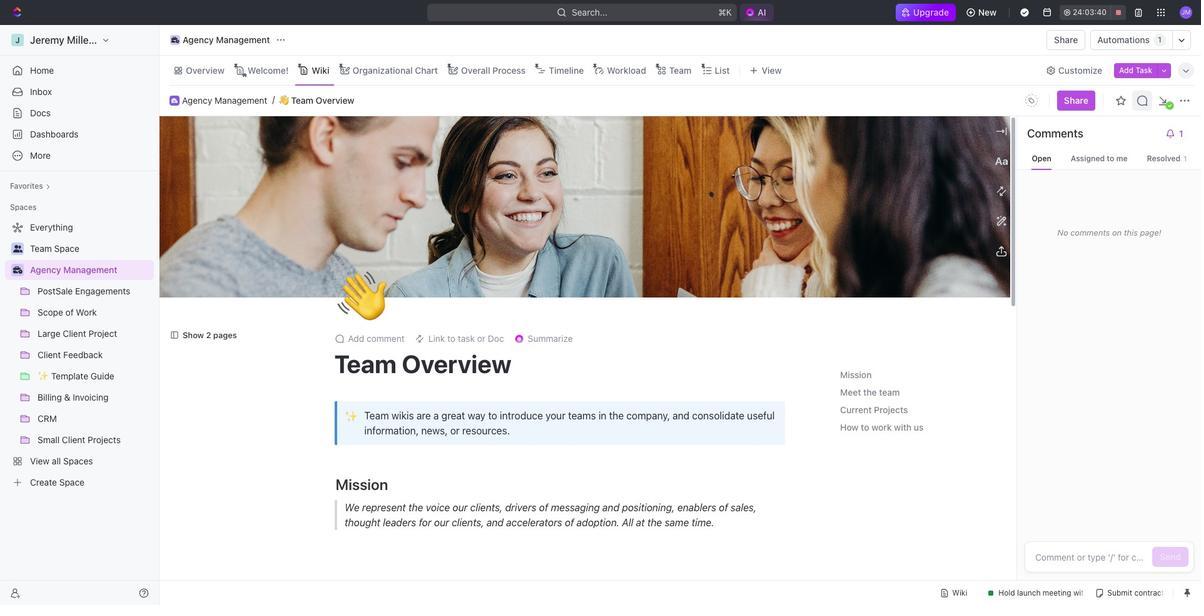 Task type: vqa. For each thing, say whether or not it's contained in the screenshot.
the bottom MEET
yes



Task type: describe. For each thing, give the bounding box(es) containing it.
current
[[840, 405, 872, 416]]

summarize
[[528, 334, 573, 344]]

business time image for the middle agency management link
[[171, 98, 178, 103]]

dropdown menu image
[[1022, 91, 1042, 111]]

same
[[664, 518, 689, 529]]

automations
[[1098, 34, 1150, 45]]

2
[[206, 330, 211, 340]]

dashboards link
[[5, 125, 154, 145]]

in
[[599, 411, 607, 422]]

introduce
[[500, 411, 543, 422]]

great
[[442, 411, 465, 422]]

search...
[[572, 7, 608, 18]]

show
[[183, 330, 204, 340]]

scope of work
[[38, 307, 97, 318]]

team wikis are a great way to introduce your teams in the company, and consolidate useful information, news, or resources.
[[364, 411, 777, 437]]

scope of work link
[[38, 303, 151, 323]]

at
[[636, 518, 644, 529]]

new button
[[961, 3, 1004, 23]]

your
[[546, 411, 566, 422]]

change
[[745, 277, 777, 288]]

overall process
[[461, 65, 526, 75]]

small client projects link
[[38, 430, 151, 450]]

jm button
[[1176, 3, 1196, 23]]

of inside tree
[[65, 307, 74, 318]]

with
[[894, 423, 912, 433]]

template
[[51, 371, 88, 382]]

1 vertical spatial agency management
[[182, 95, 267, 105]]

✨ template guide link
[[38, 367, 151, 387]]

0 horizontal spatial meet
[[336, 579, 370, 596]]

view all spaces link
[[5, 452, 151, 472]]

add comment
[[348, 334, 405, 344]]

assigned
[[1071, 154, 1105, 163]]

0 vertical spatial agency management
[[183, 34, 270, 45]]

add task button
[[1114, 63, 1157, 78]]

1 vertical spatial meet the team
[[336, 579, 433, 596]]

share button
[[1047, 30, 1086, 50]]

postsale
[[38, 286, 73, 297]]

represent
[[362, 503, 406, 514]]

1 horizontal spatial mission
[[840, 370, 872, 381]]

wiki
[[312, 65, 329, 75]]

enablers
[[677, 503, 716, 514]]

crm
[[38, 414, 57, 424]]

ai button
[[740, 4, 774, 21]]

overall
[[461, 65, 490, 75]]

more button
[[5, 146, 154, 166]]

client for small
[[62, 435, 85, 445]]

we
[[344, 503, 359, 514]]

to inside team wikis are a great way to introduce your teams in the company, and consolidate useful information, news, or resources.
[[488, 411, 497, 422]]

more
[[30, 150, 51, 161]]

view button
[[745, 56, 786, 85]]

are
[[417, 411, 431, 422]]

organizational chart
[[353, 65, 438, 75]]

1 vertical spatial client
[[38, 350, 61, 360]]

add for add task
[[1119, 65, 1134, 75]]

scope
[[38, 307, 63, 318]]

1 vertical spatial management
[[215, 95, 267, 105]]

client feedback link
[[38, 345, 151, 365]]

all
[[52, 456, 61, 467]]

process
[[493, 65, 526, 75]]

how
[[840, 423, 859, 433]]

for
[[419, 518, 431, 529]]

everything
[[30, 222, 73, 233]]

sidebar navigation
[[0, 25, 162, 606]]

work
[[872, 423, 892, 433]]

space for team space
[[54, 243, 79, 254]]

0 vertical spatial overview
[[186, 65, 225, 75]]

✨ template guide
[[38, 371, 114, 382]]

task
[[1136, 65, 1152, 75]]

business time image for agency management link to the bottom
[[13, 267, 22, 274]]

1 horizontal spatial projects
[[874, 405, 908, 416]]

reposition
[[686, 277, 729, 288]]

agency management inside sidebar navigation
[[30, 265, 117, 275]]

no comments on this page!
[[1058, 227, 1162, 237]]

1 vertical spatial agency
[[182, 95, 212, 105]]

useful
[[747, 411, 775, 422]]

1 horizontal spatial meet the team
[[840, 388, 900, 398]]

change cover button
[[738, 273, 810, 293]]

0 vertical spatial clients,
[[470, 503, 502, 514]]

send button
[[1153, 547, 1189, 567]]

resolved
[[1147, 154, 1181, 163]]

✨ for ✨ template guide
[[38, 371, 49, 382]]

0 vertical spatial agency management link
[[167, 33, 273, 48]]

24:03:40
[[1073, 8, 1107, 17]]

team down wiki link
[[291, 95, 313, 105]]

workload
[[607, 65, 646, 75]]

voice
[[426, 503, 450, 514]]

inbox
[[30, 86, 52, 97]]

0 horizontal spatial our
[[434, 518, 449, 529]]

sales,
[[730, 503, 756, 514]]

client for large
[[63, 328, 86, 339]]

small client projects
[[38, 435, 121, 445]]

a
[[434, 411, 439, 422]]

1 inside dropdown button
[[1179, 128, 1183, 139]]

add for add comment
[[348, 334, 364, 344]]

tree inside sidebar navigation
[[5, 218, 154, 493]]

1 vertical spatial mission
[[336, 476, 388, 494]]

guide
[[91, 371, 114, 382]]

create space link
[[5, 473, 151, 493]]

user group image
[[13, 245, 22, 253]]

link to task or doc
[[428, 334, 504, 344]]

workspace
[[103, 34, 155, 46]]

favorites button
[[5, 179, 56, 194]]

comments
[[1027, 127, 1084, 140]]

docs link
[[5, 103, 154, 123]]

of down messaging on the left bottom of page
[[565, 518, 574, 529]]

large client project
[[38, 328, 117, 339]]

👋 for 👋 team overview
[[279, 95, 289, 105]]

this
[[1124, 227, 1138, 237]]

and inside team wikis are a great way to introduce your teams in the company, and consolidate useful information, news, or resources.
[[673, 411, 690, 422]]

team space link
[[30, 239, 151, 259]]

spaces inside the view all spaces link
[[63, 456, 93, 467]]

1 vertical spatial overview
[[316, 95, 354, 105]]

welcome!
[[248, 65, 289, 75]]

to for assigned
[[1107, 154, 1115, 163]]

miller's
[[67, 34, 101, 46]]

1 vertical spatial agency management link
[[182, 95, 267, 106]]

to for how
[[861, 423, 869, 433]]

no
[[1058, 227, 1068, 237]]

share inside button
[[1054, 34, 1078, 45]]

large
[[38, 328, 60, 339]]

client feedback
[[38, 350, 103, 360]]



Task type: locate. For each thing, give the bounding box(es) containing it.
timeline
[[549, 65, 584, 75]]

0 vertical spatial ✨
[[38, 371, 49, 382]]

space
[[54, 243, 79, 254], [59, 477, 84, 488]]

change cover
[[745, 277, 802, 288]]

0 vertical spatial business time image
[[171, 37, 179, 43]]

1 vertical spatial view
[[30, 456, 50, 467]]

company,
[[626, 411, 670, 422]]

favorites
[[10, 181, 43, 191]]

invoicing
[[73, 392, 109, 403]]

0 vertical spatial our
[[452, 503, 467, 514]]

information,
[[364, 426, 419, 437]]

of left work
[[65, 307, 74, 318]]

add
[[1119, 65, 1134, 75], [348, 334, 364, 344]]

0 horizontal spatial 👋
[[279, 95, 289, 105]]

the inside team wikis are a great way to introduce your teams in the company, and consolidate useful information, news, or resources.
[[609, 411, 624, 422]]

2 vertical spatial agency management
[[30, 265, 117, 275]]

2 vertical spatial client
[[62, 435, 85, 445]]

and right company,
[[673, 411, 690, 422]]

spaces down favorites
[[10, 203, 37, 212]]

new
[[978, 7, 997, 18]]

agency management
[[183, 34, 270, 45], [182, 95, 267, 105], [30, 265, 117, 275]]

👋 for 👋
[[337, 267, 387, 326]]

1 inside resolved 1
[[1184, 155, 1187, 163]]

large client project link
[[38, 324, 151, 344]]

1 vertical spatial our
[[434, 518, 449, 529]]

space down the view all spaces link
[[59, 477, 84, 488]]

work
[[76, 307, 97, 318]]

add left comment
[[348, 334, 364, 344]]

meet the team
[[840, 388, 900, 398], [336, 579, 433, 596]]

team for team space
[[30, 243, 52, 254]]

👋
[[279, 95, 289, 105], [337, 267, 387, 326]]

2 vertical spatial management
[[63, 265, 117, 275]]

team inside team wikis are a great way to introduce your teams in the company, and consolidate useful information, news, or resources.
[[364, 411, 389, 422]]

overview
[[186, 65, 225, 75], [316, 95, 354, 105], [402, 349, 512, 379]]

welcome! link
[[245, 62, 289, 79]]

0 horizontal spatial mission
[[336, 476, 388, 494]]

customize
[[1059, 65, 1102, 75]]

and
[[673, 411, 690, 422], [602, 503, 619, 514], [486, 518, 503, 529]]

1 vertical spatial team
[[399, 579, 433, 596]]

agency management link up overview link
[[167, 33, 273, 48]]

or left 'doc'
[[477, 334, 486, 344]]

team space
[[30, 243, 79, 254]]

0 horizontal spatial view
[[30, 456, 50, 467]]

view right list
[[762, 65, 782, 75]]

and up adoption.
[[602, 503, 619, 514]]

0 horizontal spatial overview
[[186, 65, 225, 75]]

team right user group 'icon'
[[30, 243, 52, 254]]

1 vertical spatial or
[[450, 426, 460, 437]]

view left all
[[30, 456, 50, 467]]

0 vertical spatial 👋
[[279, 95, 289, 105]]

2 vertical spatial overview
[[402, 349, 512, 379]]

0 vertical spatial meet
[[840, 388, 861, 398]]

doc
[[488, 334, 504, 344]]

1 vertical spatial share
[[1064, 95, 1089, 106]]

overall process link
[[459, 62, 526, 79]]

way
[[468, 411, 486, 422]]

resources.
[[462, 426, 510, 437]]

0 vertical spatial space
[[54, 243, 79, 254]]

tree containing everything
[[5, 218, 154, 493]]

consolidate
[[692, 411, 745, 422]]

0 vertical spatial or
[[477, 334, 486, 344]]

share
[[1054, 34, 1078, 45], [1064, 95, 1089, 106]]

management up welcome! link
[[216, 34, 270, 45]]

👋 inside the 👋 team overview
[[279, 95, 289, 105]]

business time image
[[171, 37, 179, 43], [171, 98, 178, 103], [13, 267, 22, 274]]

0 vertical spatial meet the team
[[840, 388, 900, 398]]

or inside team wikis are a great way to introduce your teams in the company, and consolidate useful information, news, or resources.
[[450, 426, 460, 437]]

1
[[1158, 35, 1162, 45], [1179, 128, 1183, 139], [1184, 155, 1187, 163]]

home
[[30, 65, 54, 76]]

1 up resolved 1
[[1179, 128, 1183, 139]]

share down customize button
[[1064, 95, 1089, 106]]

mission up current
[[840, 370, 872, 381]]

space for create space
[[59, 477, 84, 488]]

✨ for ✨
[[345, 410, 358, 423]]

0 horizontal spatial projects
[[88, 435, 121, 445]]

0 vertical spatial spaces
[[10, 203, 37, 212]]

1 horizontal spatial overview
[[316, 95, 354, 105]]

team for team
[[669, 65, 692, 75]]

add left task
[[1119, 65, 1134, 75]]

2 vertical spatial 1
[[1184, 155, 1187, 163]]

thought
[[344, 518, 380, 529]]

2 horizontal spatial 1
[[1184, 155, 1187, 163]]

postsale engagements
[[38, 286, 130, 297]]

pages
[[213, 330, 237, 340]]

spaces down small client projects
[[63, 456, 93, 467]]

to inside dropdown button
[[447, 334, 456, 344]]

0 vertical spatial 1
[[1158, 35, 1162, 45]]

0 horizontal spatial spaces
[[10, 203, 37, 212]]

team
[[669, 65, 692, 75], [291, 95, 313, 105], [30, 243, 52, 254], [334, 349, 397, 379], [364, 411, 389, 422]]

✨ left wikis
[[345, 410, 358, 423]]

team for team wikis are a great way to introduce your teams in the company, and consolidate useful information, news, or resources.
[[364, 411, 389, 422]]

client up client feedback
[[63, 328, 86, 339]]

0 vertical spatial and
[[673, 411, 690, 422]]

1 horizontal spatial view
[[762, 65, 782, 75]]

1 vertical spatial spaces
[[63, 456, 93, 467]]

space down everything link
[[54, 243, 79, 254]]

2 vertical spatial and
[[486, 518, 503, 529]]

billing & invoicing link
[[38, 388, 151, 408]]

1 vertical spatial 1
[[1179, 128, 1183, 139]]

2 vertical spatial business time image
[[13, 267, 22, 274]]

our
[[452, 503, 467, 514], [434, 518, 449, 529]]

team inside tree
[[30, 243, 52, 254]]

1 vertical spatial space
[[59, 477, 84, 488]]

overview down "wiki"
[[316, 95, 354, 105]]

0 vertical spatial share
[[1054, 34, 1078, 45]]

1 horizontal spatial 1
[[1179, 128, 1183, 139]]

2 horizontal spatial overview
[[402, 349, 512, 379]]

send
[[1160, 552, 1181, 562]]

projects inside sidebar navigation
[[88, 435, 121, 445]]

jeremy
[[30, 34, 64, 46]]

or inside dropdown button
[[477, 334, 486, 344]]

clients, left drivers
[[470, 503, 502, 514]]

team for team overview
[[334, 349, 397, 379]]

or down great
[[450, 426, 460, 437]]

0 vertical spatial mission
[[840, 370, 872, 381]]

0 vertical spatial add
[[1119, 65, 1134, 75]]

0 vertical spatial client
[[63, 328, 86, 339]]

business time image inside agency management link
[[171, 37, 179, 43]]

adoption.
[[576, 518, 619, 529]]

0 vertical spatial agency
[[183, 34, 214, 45]]

mission up we
[[336, 476, 388, 494]]

projects
[[874, 405, 908, 416], [88, 435, 121, 445]]

1 horizontal spatial or
[[477, 334, 486, 344]]

billing
[[38, 392, 62, 403]]

team link
[[667, 62, 692, 79]]

to right link
[[447, 334, 456, 344]]

we represent the voice our clients, drivers of messaging and positioning, enablers of sales, thought leaders for our clients, and accelerators of adoption. all at the same time.
[[344, 503, 759, 529]]

create
[[30, 477, 57, 488]]

upgrade
[[914, 7, 950, 18]]

agency down overview link
[[182, 95, 212, 105]]

management down welcome! link
[[215, 95, 267, 105]]

1 vertical spatial business time image
[[171, 98, 178, 103]]

team down add comment
[[334, 349, 397, 379]]

management
[[216, 34, 270, 45], [215, 95, 267, 105], [63, 265, 117, 275]]

0 vertical spatial view
[[762, 65, 782, 75]]

agency management link down team space link
[[30, 260, 151, 280]]

clients, right the for in the left bottom of the page
[[451, 518, 484, 529]]

1 horizontal spatial and
[[602, 503, 619, 514]]

👋 up add comment
[[337, 267, 387, 326]]

1 horizontal spatial ✨
[[345, 410, 358, 423]]

of left sales,
[[719, 503, 728, 514]]

2 vertical spatial agency management link
[[30, 260, 151, 280]]

home link
[[5, 61, 154, 81]]

ai
[[758, 7, 766, 18]]

comments
[[1071, 227, 1110, 237]]

engagements
[[75, 286, 130, 297]]

overview left welcome! link
[[186, 65, 225, 75]]

organizational chart link
[[350, 62, 438, 79]]

to right how
[[861, 423, 869, 433]]

our right voice
[[452, 503, 467, 514]]

management down team space link
[[63, 265, 117, 275]]

1 vertical spatial ✨
[[345, 410, 358, 423]]

1 vertical spatial 👋
[[337, 267, 387, 326]]

wikis
[[392, 411, 414, 422]]

0 vertical spatial management
[[216, 34, 270, 45]]

1 right resolved
[[1184, 155, 1187, 163]]

agency inside sidebar navigation
[[30, 265, 61, 275]]

1 right automations
[[1158, 35, 1162, 45]]

tree
[[5, 218, 154, 493]]

0 horizontal spatial add
[[348, 334, 364, 344]]

agency up overview link
[[183, 34, 214, 45]]

to for link
[[447, 334, 456, 344]]

team up information,
[[364, 411, 389, 422]]

0 horizontal spatial ✨
[[38, 371, 49, 382]]

leaders
[[383, 518, 416, 529]]

agency management up postsale engagements
[[30, 265, 117, 275]]

1 vertical spatial clients,
[[451, 518, 484, 529]]

1 vertical spatial add
[[348, 334, 364, 344]]

projects up how to work with us on the right of the page
[[874, 405, 908, 416]]

drivers
[[505, 503, 536, 514]]

overview down link to task or doc dropdown button
[[402, 349, 512, 379]]

jeremy miller's workspace, , element
[[11, 34, 24, 46]]

open
[[1032, 154, 1052, 163]]

summarize button
[[509, 331, 578, 348]]

view
[[762, 65, 782, 75], [30, 456, 50, 467]]

agency management up overview link
[[183, 34, 270, 45]]

business time image inside tree
[[13, 267, 22, 274]]

1 horizontal spatial team
[[879, 388, 900, 398]]

share up customize button
[[1054, 34, 1078, 45]]

projects down crm link
[[88, 435, 121, 445]]

✨ up the billing
[[38, 371, 49, 382]]

0 vertical spatial team
[[879, 388, 900, 398]]

jm
[[1182, 8, 1191, 16]]

postsale engagements link
[[38, 282, 151, 302]]

our down voice
[[434, 518, 449, 529]]

and left accelerators on the left
[[486, 518, 503, 529]]

page!
[[1140, 227, 1162, 237]]

view for view
[[762, 65, 782, 75]]

agency management link down overview link
[[182, 95, 267, 106]]

0 horizontal spatial meet the team
[[336, 579, 433, 596]]

to left me
[[1107, 154, 1115, 163]]

everything link
[[5, 218, 151, 238]]

overview link
[[183, 62, 225, 79]]

0 horizontal spatial 1
[[1158, 35, 1162, 45]]

1 horizontal spatial our
[[452, 503, 467, 514]]

1 horizontal spatial add
[[1119, 65, 1134, 75]]

resolved 1
[[1147, 154, 1187, 163]]

1 horizontal spatial 👋
[[337, 267, 387, 326]]

team left list link at the right of the page
[[669, 65, 692, 75]]

add inside add task button
[[1119, 65, 1134, 75]]

✨ inside "link"
[[38, 371, 49, 382]]

0 horizontal spatial and
[[486, 518, 503, 529]]

1 horizontal spatial meet
[[840, 388, 861, 398]]

view for view all spaces
[[30, 456, 50, 467]]

clients,
[[470, 503, 502, 514], [451, 518, 484, 529]]

view inside view button
[[762, 65, 782, 75]]

2 horizontal spatial and
[[673, 411, 690, 422]]

of up accelerators on the left
[[539, 503, 548, 514]]

client up the view all spaces link
[[62, 435, 85, 445]]

0 horizontal spatial or
[[450, 426, 460, 437]]

current projects
[[840, 405, 908, 416]]

view inside the view all spaces link
[[30, 456, 50, 467]]

1 horizontal spatial spaces
[[63, 456, 93, 467]]

small
[[38, 435, 60, 445]]

1 vertical spatial projects
[[88, 435, 121, 445]]

to right the way
[[488, 411, 497, 422]]

agency down team space
[[30, 265, 61, 275]]

👋 down welcome!
[[279, 95, 289, 105]]

1 vertical spatial and
[[602, 503, 619, 514]]

1 vertical spatial meet
[[336, 579, 370, 596]]

0 horizontal spatial team
[[399, 579, 433, 596]]

customize button
[[1042, 62, 1106, 79]]

agency management down overview link
[[182, 95, 267, 105]]

client down large
[[38, 350, 61, 360]]

management inside sidebar navigation
[[63, 265, 117, 275]]

organizational
[[353, 65, 413, 75]]

0 vertical spatial projects
[[874, 405, 908, 416]]

2 vertical spatial agency
[[30, 265, 61, 275]]

link
[[428, 334, 445, 344]]

&
[[64, 392, 70, 403]]

agency
[[183, 34, 214, 45], [182, 95, 212, 105], [30, 265, 61, 275]]

create space
[[30, 477, 84, 488]]



